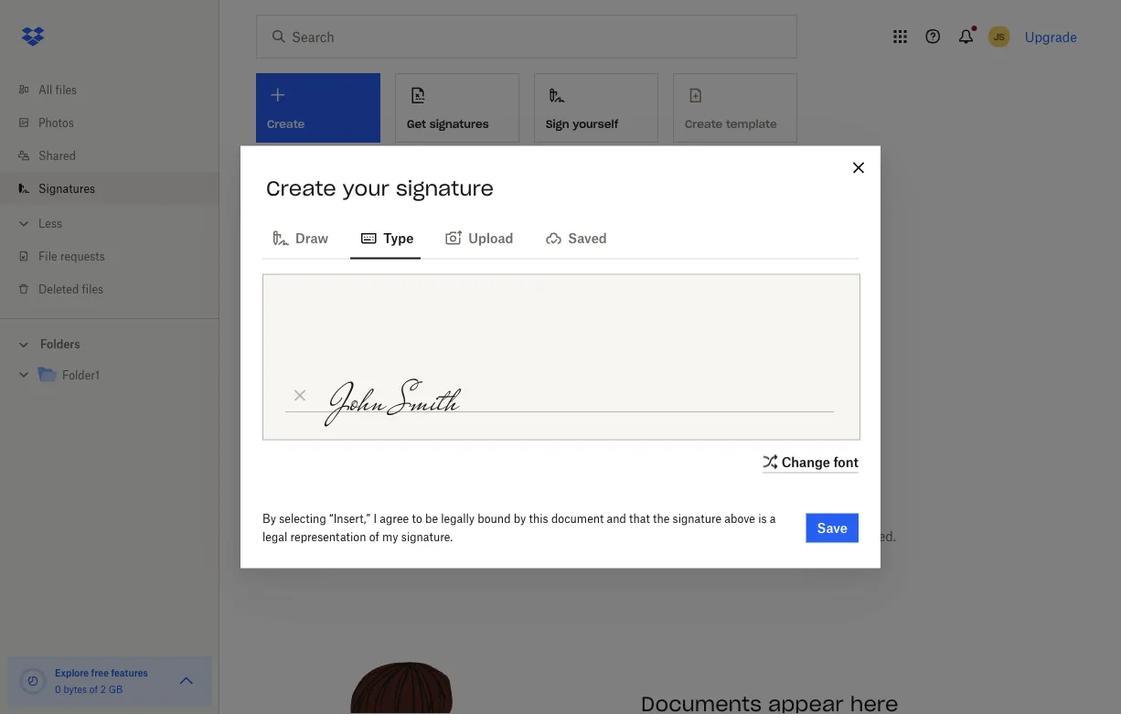 Task type: vqa. For each thing, say whether or not it's contained in the screenshot.
1st View all features from the left
no



Task type: describe. For each thing, give the bounding box(es) containing it.
by
[[263, 512, 276, 526]]

that
[[629, 512, 650, 526]]

features
[[111, 667, 148, 679]]

upload
[[469, 230, 513, 246]]

less image
[[15, 214, 33, 233]]

of inside by selecting "insert," i agree to be legally bound by this document and that the signature above is a legal representation of my signature.
[[369, 530, 379, 544]]

font
[[834, 454, 859, 470]]

get signatures
[[407, 117, 489, 131]]

quota usage element
[[18, 667, 48, 696]]

create for create your signature so you're always ready to sign.
[[271, 359, 306, 373]]

sign.
[[271, 378, 295, 392]]

deleted files
[[38, 282, 103, 296]]

sign
[[546, 117, 569, 131]]

ready
[[473, 359, 502, 373]]

bound
[[478, 512, 511, 526]]

signatures
[[38, 182, 95, 195]]

yourself inside button
[[573, 117, 619, 131]]

tab list inside create your signature dialog
[[263, 215, 859, 259]]

3 of 3 signature requests left this month. signing yourself is unlimited.
[[469, 529, 897, 544]]

files for all files
[[55, 83, 77, 96]]

is inside tab list
[[822, 529, 832, 544]]

create your signature
[[266, 175, 494, 201]]

create your signature so you're always ready to sign.
[[271, 359, 515, 392]]

signature inside create your signature so you're always ready to sign.
[[334, 359, 383, 373]]

files for deleted files
[[82, 282, 103, 296]]

legally
[[441, 512, 475, 526]]

folders
[[40, 338, 80, 351]]

photos
[[38, 116, 74, 129]]

above
[[725, 512, 755, 526]]

create for create your signature
[[266, 175, 336, 201]]

draw
[[295, 230, 329, 246]]

all files link
[[15, 73, 220, 106]]

shared link
[[15, 139, 220, 172]]

create your signature dialog
[[241, 146, 881, 568]]

you're
[[401, 359, 432, 373]]

by
[[514, 512, 526, 526]]

explore
[[55, 667, 89, 679]]

documents tab
[[256, 515, 326, 558]]

to inside by selecting "insert," i agree to be legally bound by this document and that the signature above is a legal representation of my signature.
[[412, 512, 422, 526]]

0 vertical spatial requests
[[60, 249, 105, 263]]

by selecting "insert," i agree to be legally bound by this document and that the signature above is a legal representation of my signature.
[[263, 512, 776, 544]]

"insert,"
[[329, 512, 371, 526]]

get
[[407, 117, 426, 131]]

free
[[91, 667, 109, 679]]

signature down get signatures
[[396, 175, 494, 201]]

type
[[383, 230, 414, 246]]

signature inside tab list
[[508, 529, 565, 544]]

signature.
[[401, 530, 453, 544]]

this inside by selecting "insert," i agree to be legally bound by this document and that the signature above is a legal representation of my signature.
[[529, 512, 548, 526]]

sign yourself
[[546, 117, 619, 131]]

signing
[[719, 529, 767, 544]]

bytes
[[63, 684, 87, 695]]

templates
[[341, 529, 404, 544]]

get signatures button
[[395, 73, 520, 143]]

folders button
[[0, 330, 220, 357]]

folder1
[[62, 369, 100, 382]]

your for create your signature so you're always ready to sign.
[[309, 359, 331, 373]]

representation
[[290, 530, 366, 544]]



Task type: locate. For each thing, give the bounding box(es) containing it.
be
[[425, 512, 438, 526]]

signatures
[[430, 117, 489, 131]]

your for create your signature
[[343, 175, 390, 201]]

unlimited.
[[835, 529, 897, 544]]

all
[[38, 83, 52, 96]]

your inside create your signature so you're always ready to sign.
[[309, 359, 331, 373]]

i
[[374, 512, 377, 526]]

month.
[[673, 529, 716, 544]]

tab list containing draw
[[263, 215, 859, 259]]

requests
[[60, 249, 105, 263], [568, 529, 621, 544]]

of down bound
[[481, 529, 493, 544]]

requests right file
[[60, 249, 105, 263]]

files
[[55, 83, 77, 96], [82, 282, 103, 296]]

signature left so
[[334, 359, 383, 373]]

this
[[529, 512, 548, 526], [647, 529, 670, 544]]

1 vertical spatial this
[[647, 529, 670, 544]]

file
[[38, 249, 57, 263]]

so
[[386, 359, 398, 373]]

file requests
[[38, 249, 105, 263]]

1 horizontal spatial requests
[[568, 529, 621, 544]]

gb
[[109, 684, 123, 695]]

create up sign. at the left of page
[[271, 359, 306, 373]]

0 vertical spatial is
[[758, 512, 767, 526]]

shared
[[38, 149, 76, 162]]

signature up month.
[[673, 512, 722, 526]]

change font
[[782, 454, 859, 470]]

1 horizontal spatial files
[[82, 282, 103, 296]]

create
[[266, 175, 336, 201], [271, 359, 306, 373]]

3 down bound
[[496, 529, 504, 544]]

0 vertical spatial yourself
[[573, 117, 619, 131]]

upgrade
[[1025, 29, 1077, 44]]

requests down 'document'
[[568, 529, 621, 544]]

legal
[[263, 530, 287, 544]]

of inside explore free features 0 bytes of 2 gb
[[89, 684, 98, 695]]

saved
[[568, 230, 607, 246]]

the
[[653, 512, 670, 526]]

change
[[782, 454, 830, 470]]

1 3 from the left
[[469, 529, 477, 544]]

0 horizontal spatial this
[[529, 512, 548, 526]]

3
[[469, 529, 477, 544], [496, 529, 504, 544]]

all files
[[38, 83, 77, 96]]

0 vertical spatial to
[[505, 359, 515, 373]]

always
[[435, 359, 470, 373]]

1 vertical spatial create
[[271, 359, 306, 373]]

is
[[758, 512, 767, 526], [822, 529, 832, 544]]

and
[[607, 512, 626, 526]]

is left the unlimited.
[[822, 529, 832, 544]]

selecting
[[279, 512, 326, 526]]

explore free features 0 bytes of 2 gb
[[55, 667, 148, 695]]

your inside dialog
[[343, 175, 390, 201]]

files right deleted
[[82, 282, 103, 296]]

0 vertical spatial your
[[343, 175, 390, 201]]

1 horizontal spatial 3
[[496, 529, 504, 544]]

file requests link
[[15, 240, 220, 273]]

to right ready
[[505, 359, 515, 373]]

Your name text field
[[314, 363, 839, 439]]

0 horizontal spatial requests
[[60, 249, 105, 263]]

photos link
[[15, 106, 220, 139]]

1 vertical spatial requests
[[568, 529, 621, 544]]

2 horizontal spatial of
[[481, 529, 493, 544]]

to inside create your signature so you're always ready to sign.
[[505, 359, 515, 373]]

create up draw
[[266, 175, 336, 201]]

0 vertical spatial create
[[266, 175, 336, 201]]

signature inside by selecting "insert," i agree to be legally bound by this document and that the signature above is a legal representation of my signature.
[[673, 512, 722, 526]]

signatures link
[[15, 172, 220, 205]]

1 vertical spatial to
[[412, 512, 422, 526]]

tab list containing documents
[[256, 515, 1070, 558]]

0 vertical spatial tab list
[[263, 215, 859, 259]]

document
[[551, 512, 604, 526]]

create inside create your signature so you're always ready to sign.
[[271, 359, 306, 373]]

my
[[382, 530, 398, 544]]

save
[[817, 520, 848, 536]]

1 horizontal spatial of
[[369, 530, 379, 544]]

0 horizontal spatial yourself
[[573, 117, 619, 131]]

your left so
[[309, 359, 331, 373]]

yourself
[[573, 117, 619, 131], [770, 529, 819, 544]]

0 horizontal spatial your
[[309, 359, 331, 373]]

this right by at the left bottom of the page
[[529, 512, 548, 526]]

list
[[0, 62, 220, 318]]

change font button
[[760, 451, 859, 473]]

dropbox image
[[15, 18, 51, 55]]

a
[[770, 512, 776, 526]]

of inside tab list
[[481, 529, 493, 544]]

of left my
[[369, 530, 379, 544]]

files right all at the left top of page
[[55, 83, 77, 96]]

upgrade link
[[1025, 29, 1077, 44]]

0 horizontal spatial of
[[89, 684, 98, 695]]

this inside tab list
[[647, 529, 670, 544]]

0 horizontal spatial 3
[[469, 529, 477, 544]]

1 vertical spatial yourself
[[770, 529, 819, 544]]

sign yourself button
[[534, 73, 659, 143]]

0 vertical spatial this
[[529, 512, 548, 526]]

this down the
[[647, 529, 670, 544]]

1 horizontal spatial yourself
[[770, 529, 819, 544]]

documents
[[256, 529, 326, 544]]

1 vertical spatial tab list
[[256, 515, 1070, 558]]

2 3 from the left
[[496, 529, 504, 544]]

1 horizontal spatial your
[[343, 175, 390, 201]]

1 horizontal spatial this
[[647, 529, 670, 544]]

save button
[[806, 514, 859, 543]]

tab list
[[263, 215, 859, 259], [256, 515, 1070, 558]]

yourself right sign
[[573, 117, 619, 131]]

1 vertical spatial files
[[82, 282, 103, 296]]

3 down legally
[[469, 529, 477, 544]]

list containing all files
[[0, 62, 220, 318]]

0 horizontal spatial to
[[412, 512, 422, 526]]

1 horizontal spatial is
[[822, 529, 832, 544]]

signature down by at the left bottom of the page
[[508, 529, 565, 544]]

your up the type
[[343, 175, 390, 201]]

of left the '2'
[[89, 684, 98, 695]]

1 vertical spatial is
[[822, 529, 832, 544]]

is inside by selecting "insert," i agree to be legally bound by this document and that the signature above is a legal representation of my signature.
[[758, 512, 767, 526]]

deleted
[[38, 282, 79, 296]]

1 horizontal spatial to
[[505, 359, 515, 373]]

folder1 link
[[37, 364, 205, 388]]

is left a
[[758, 512, 767, 526]]

deleted files link
[[15, 273, 220, 305]]

yourself down a
[[770, 529, 819, 544]]

1 vertical spatial your
[[309, 359, 331, 373]]

0 horizontal spatial files
[[55, 83, 77, 96]]

your
[[343, 175, 390, 201], [309, 359, 331, 373]]

templates tab
[[341, 515, 404, 558]]

to left be on the bottom of the page
[[412, 512, 422, 526]]

0 vertical spatial files
[[55, 83, 77, 96]]

signatures list item
[[0, 172, 220, 205]]

0 horizontal spatial is
[[758, 512, 767, 526]]

yourself inside tab list
[[770, 529, 819, 544]]

to
[[505, 359, 515, 373], [412, 512, 422, 526]]

left
[[624, 529, 644, 544]]

of
[[481, 529, 493, 544], [369, 530, 379, 544], [89, 684, 98, 695]]

2
[[100, 684, 106, 695]]

less
[[38, 216, 62, 230]]

agree
[[380, 512, 409, 526]]

0
[[55, 684, 61, 695]]

signature
[[396, 175, 494, 201], [334, 359, 383, 373], [673, 512, 722, 526], [508, 529, 565, 544]]

create inside dialog
[[266, 175, 336, 201]]



